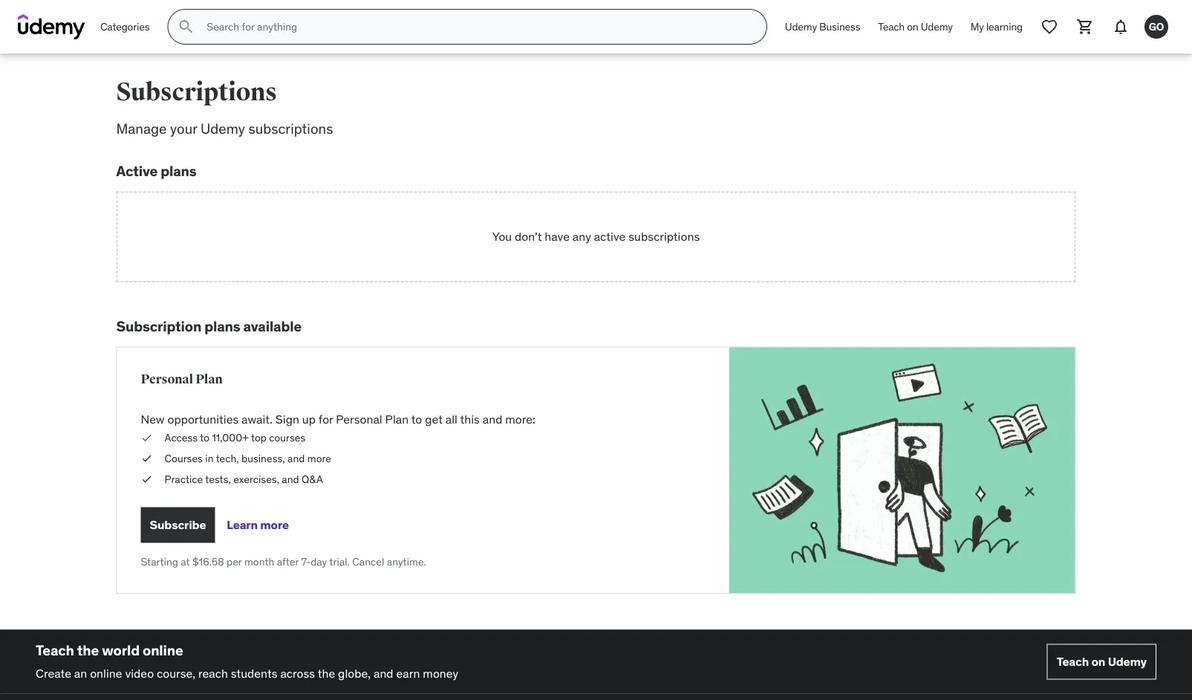 Task type: describe. For each thing, give the bounding box(es) containing it.
1 horizontal spatial plan
[[385, 411, 409, 427]]

video
[[125, 665, 154, 681]]

await.
[[242, 411, 273, 427]]

and left q&a at the left of page
[[282, 472, 299, 485]]

trial.
[[330, 555, 350, 568]]

learning
[[987, 20, 1023, 33]]

day
[[311, 555, 327, 568]]

month
[[244, 555, 274, 568]]

1 vertical spatial online
[[90, 665, 122, 681]]

an
[[74, 665, 87, 681]]

11,000+
[[212, 431, 249, 444]]

0 vertical spatial more
[[308, 452, 331, 465]]

for
[[319, 411, 333, 427]]

udemy inside udemy business "link"
[[785, 20, 817, 33]]

2 horizontal spatial teach
[[1057, 654, 1090, 669]]

business,
[[242, 452, 285, 465]]

access
[[165, 431, 198, 444]]

active plans
[[116, 162, 197, 180]]

udemy image
[[18, 14, 85, 39]]

active
[[594, 229, 626, 244]]

wishlist image
[[1041, 18, 1059, 36]]

0 horizontal spatial personal
[[141, 371, 193, 387]]

new
[[141, 411, 165, 427]]

my
[[971, 20, 985, 33]]

xsmall image for practice
[[141, 472, 153, 486]]

xsmall image for access
[[141, 431, 153, 445]]

your
[[170, 120, 197, 137]]

submit search image
[[177, 18, 195, 36]]

opportunities
[[168, 411, 239, 427]]

udemy business
[[785, 20, 861, 33]]

students
[[231, 665, 278, 681]]

money
[[423, 665, 459, 681]]

go link
[[1139, 9, 1175, 45]]

1 horizontal spatial the
[[318, 665, 335, 681]]

xsmall image for courses
[[141, 451, 153, 466]]

access to 11,000+ top courses
[[165, 431, 306, 444]]

shopping cart with 0 items image
[[1077, 18, 1095, 36]]

you don't have any active subscriptions
[[493, 229, 700, 244]]

this
[[460, 411, 480, 427]]

learn
[[227, 517, 258, 532]]

up
[[302, 411, 316, 427]]

subscription plans available
[[116, 317, 302, 335]]

personal plan
[[141, 371, 223, 387]]

you
[[493, 229, 512, 244]]

0 horizontal spatial to
[[200, 431, 210, 444]]

exercises,
[[233, 472, 279, 485]]

categories
[[100, 20, 150, 33]]

0 horizontal spatial teach on udemy link
[[870, 9, 962, 45]]

learn more link
[[227, 507, 289, 543]]

earn
[[396, 665, 420, 681]]

0 horizontal spatial the
[[77, 641, 99, 659]]

have
[[545, 229, 570, 244]]

don't
[[515, 229, 542, 244]]

q&a
[[302, 472, 323, 485]]

1 horizontal spatial online
[[143, 641, 183, 659]]

$16.58
[[193, 555, 224, 568]]



Task type: locate. For each thing, give the bounding box(es) containing it.
2 xsmall image from the top
[[141, 451, 153, 466]]

more:
[[506, 411, 536, 427]]

manage your udemy subscriptions
[[116, 120, 333, 137]]

available
[[243, 317, 302, 335]]

0 vertical spatial teach on udemy link
[[870, 9, 962, 45]]

subscriptions
[[249, 120, 333, 137], [629, 229, 700, 244]]

Search for anything text field
[[204, 14, 749, 39]]

and down courses
[[288, 452, 305, 465]]

0 vertical spatial plan
[[196, 371, 223, 387]]

7-
[[301, 555, 311, 568]]

plans left available
[[205, 317, 240, 335]]

my learning link
[[962, 9, 1032, 45]]

to left get at left
[[412, 411, 422, 427]]

my learning
[[971, 20, 1023, 33]]

plans for active
[[161, 162, 197, 180]]

across
[[280, 665, 315, 681]]

teach on udemy link
[[870, 9, 962, 45], [1048, 644, 1157, 680]]

learn more
[[227, 517, 289, 532]]

top
[[251, 431, 267, 444]]

business
[[820, 20, 861, 33]]

1 vertical spatial plan
[[385, 411, 409, 427]]

to down opportunities
[[200, 431, 210, 444]]

plan
[[196, 371, 223, 387], [385, 411, 409, 427]]

subscription
[[116, 317, 202, 335]]

per
[[227, 555, 242, 568]]

1 vertical spatial xsmall image
[[141, 451, 153, 466]]

and right this
[[483, 411, 503, 427]]

plans for subscription
[[205, 317, 240, 335]]

0 vertical spatial teach on udemy
[[879, 20, 953, 33]]

notifications image
[[1113, 18, 1130, 36]]

0 horizontal spatial plan
[[196, 371, 223, 387]]

0 vertical spatial subscriptions
[[249, 120, 333, 137]]

plan left get at left
[[385, 411, 409, 427]]

1 horizontal spatial to
[[412, 411, 422, 427]]

more up q&a at the left of page
[[308, 452, 331, 465]]

xsmall image left courses
[[141, 451, 153, 466]]

0 vertical spatial to
[[412, 411, 422, 427]]

0 horizontal spatial teach
[[36, 641, 74, 659]]

1 horizontal spatial teach on udemy
[[1057, 654, 1147, 669]]

1 horizontal spatial subscriptions
[[629, 229, 700, 244]]

1 horizontal spatial personal
[[336, 411, 383, 427]]

course,
[[157, 665, 196, 681]]

to
[[412, 411, 422, 427], [200, 431, 210, 444]]

anytime.
[[387, 555, 427, 568]]

categories button
[[91, 9, 159, 45]]

tech,
[[216, 452, 239, 465]]

1 vertical spatial plans
[[205, 317, 240, 335]]

online right an
[[90, 665, 122, 681]]

courses in tech, business, and more
[[165, 452, 331, 465]]

1 vertical spatial more
[[260, 517, 289, 532]]

1 vertical spatial to
[[200, 431, 210, 444]]

1 horizontal spatial plans
[[205, 317, 240, 335]]

starting
[[141, 555, 178, 568]]

courses
[[269, 431, 306, 444]]

new opportunities await. sign up for personal plan to get all this and more:
[[141, 411, 536, 427]]

more
[[308, 452, 331, 465], [260, 517, 289, 532]]

online
[[143, 641, 183, 659], [90, 665, 122, 681]]

after
[[277, 555, 299, 568]]

0 horizontal spatial more
[[260, 517, 289, 532]]

get
[[425, 411, 443, 427]]

online up course,
[[143, 641, 183, 659]]

0 horizontal spatial online
[[90, 665, 122, 681]]

go
[[1149, 20, 1165, 33]]

teach
[[879, 20, 905, 33], [36, 641, 74, 659], [1057, 654, 1090, 669]]

0 horizontal spatial plans
[[161, 162, 197, 180]]

teach the world online create an online video course, reach students across the globe, and earn money
[[36, 641, 459, 681]]

manage
[[116, 120, 167, 137]]

starting at $16.58 per month after 7-day trial. cancel anytime.
[[141, 555, 427, 568]]

the up an
[[77, 641, 99, 659]]

at
[[181, 555, 190, 568]]

in
[[205, 452, 214, 465]]

2 vertical spatial xsmall image
[[141, 472, 153, 486]]

0 horizontal spatial subscriptions
[[249, 120, 333, 137]]

subscriptions
[[116, 77, 277, 107]]

0 vertical spatial online
[[143, 641, 183, 659]]

the
[[77, 641, 99, 659], [318, 665, 335, 681]]

subscribe
[[150, 517, 206, 532]]

xsmall image
[[141, 431, 153, 445], [141, 451, 153, 466], [141, 472, 153, 486]]

1 vertical spatial teach on udemy link
[[1048, 644, 1157, 680]]

1 horizontal spatial more
[[308, 452, 331, 465]]

0 vertical spatial personal
[[141, 371, 193, 387]]

plans
[[161, 162, 197, 180], [205, 317, 240, 335]]

0 vertical spatial the
[[77, 641, 99, 659]]

the left globe,
[[318, 665, 335, 681]]

1 horizontal spatial teach
[[879, 20, 905, 33]]

0 horizontal spatial teach on udemy
[[879, 20, 953, 33]]

practice
[[165, 472, 203, 485]]

0 horizontal spatial on
[[908, 20, 919, 33]]

practice tests, exercises, and q&a
[[165, 472, 323, 485]]

0 vertical spatial xsmall image
[[141, 431, 153, 445]]

and left earn
[[374, 665, 394, 681]]

3 xsmall image from the top
[[141, 472, 153, 486]]

1 vertical spatial on
[[1092, 654, 1106, 669]]

udemy business link
[[777, 9, 870, 45]]

personal
[[141, 371, 193, 387], [336, 411, 383, 427]]

xsmall image left practice
[[141, 472, 153, 486]]

more right learn at bottom
[[260, 517, 289, 532]]

courses
[[165, 452, 203, 465]]

cancel
[[352, 555, 385, 568]]

personal right for
[[336, 411, 383, 427]]

1 vertical spatial personal
[[336, 411, 383, 427]]

1 horizontal spatial teach on udemy link
[[1048, 644, 1157, 680]]

sign
[[276, 411, 300, 427]]

active
[[116, 162, 158, 180]]

udemy
[[785, 20, 817, 33], [921, 20, 953, 33], [201, 120, 245, 137], [1109, 654, 1147, 669]]

subscribe button
[[141, 507, 215, 543]]

world
[[102, 641, 140, 659]]

and inside teach the world online create an online video course, reach students across the globe, and earn money
[[374, 665, 394, 681]]

plans right "active"
[[161, 162, 197, 180]]

1 vertical spatial subscriptions
[[629, 229, 700, 244]]

plan up opportunities
[[196, 371, 223, 387]]

on
[[908, 20, 919, 33], [1092, 654, 1106, 669]]

1 vertical spatial the
[[318, 665, 335, 681]]

and
[[483, 411, 503, 427], [288, 452, 305, 465], [282, 472, 299, 485], [374, 665, 394, 681]]

any
[[573, 229, 591, 244]]

xsmall image down new
[[141, 431, 153, 445]]

1 horizontal spatial on
[[1092, 654, 1106, 669]]

1 xsmall image from the top
[[141, 431, 153, 445]]

create
[[36, 665, 71, 681]]

teach inside teach the world online create an online video course, reach students across the globe, and earn money
[[36, 641, 74, 659]]

1 vertical spatial teach on udemy
[[1057, 654, 1147, 669]]

reach
[[198, 665, 228, 681]]

personal up new
[[141, 371, 193, 387]]

0 vertical spatial on
[[908, 20, 919, 33]]

tests,
[[205, 472, 231, 485]]

all
[[446, 411, 458, 427]]

0 vertical spatial plans
[[161, 162, 197, 180]]

teach on udemy
[[879, 20, 953, 33], [1057, 654, 1147, 669]]

globe,
[[338, 665, 371, 681]]



Task type: vqa. For each thing, say whether or not it's contained in the screenshot.
"OPPORTUNITIES"
yes



